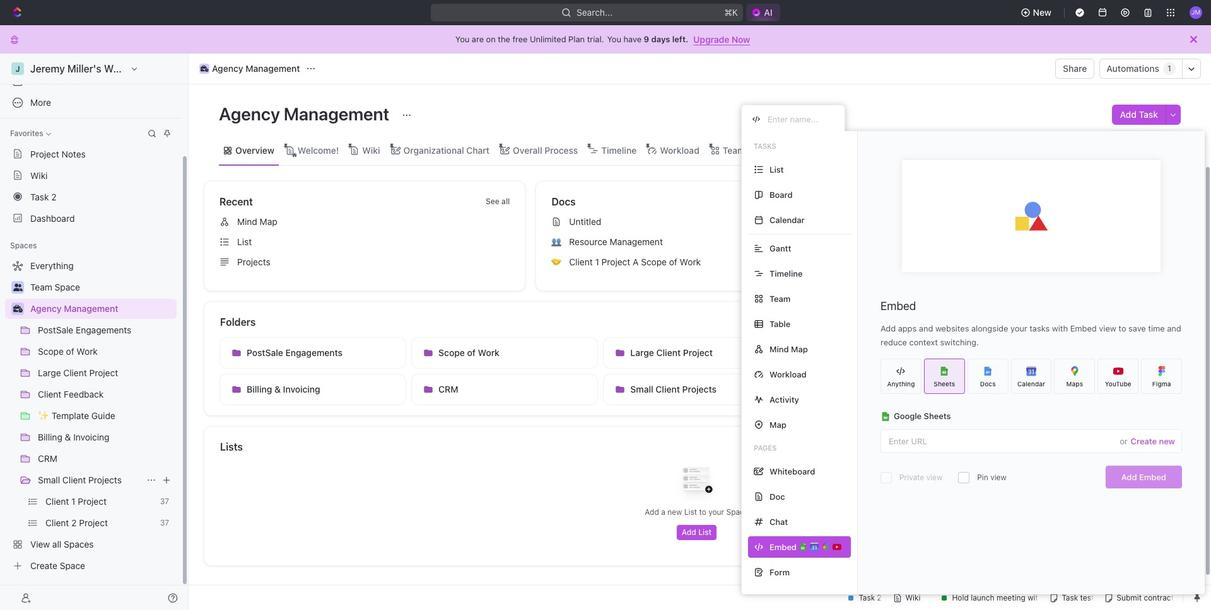 Task type: vqa. For each thing, say whether or not it's contained in the screenshot.
first Daily from the bottom of the page
no



Task type: locate. For each thing, give the bounding box(es) containing it.
2 horizontal spatial map
[[791, 344, 808, 354]]

to up "add list"
[[700, 508, 707, 518]]

0 horizontal spatial list link
[[215, 232, 520, 252]]

small client projects button
[[604, 374, 791, 406]]

2 vertical spatial agency management
[[30, 304, 118, 314]]

1 vertical spatial your
[[709, 508, 725, 518]]

0 vertical spatial map
[[260, 216, 278, 227]]

of
[[669, 257, 678, 268], [467, 348, 476, 358]]

sheets
[[934, 380, 956, 388], [924, 411, 951, 422]]

small client projects
[[631, 384, 717, 395], [38, 475, 122, 486]]

👥
[[552, 237, 562, 247]]

agency management inside tree
[[30, 304, 118, 314]]

mind inside mind map link
[[237, 216, 257, 227]]

1 vertical spatial mind map
[[770, 344, 808, 354]]

add left task
[[1121, 109, 1137, 120]]

1 vertical spatial projects
[[683, 384, 717, 395]]

process
[[545, 145, 578, 156]]

wiki link right welcome!
[[360, 142, 380, 159]]

to inside add apps and websites alongside your tasks with embed view to save time and reduce context switching.
[[1119, 324, 1127, 334]]

1 vertical spatial calendar
[[1018, 380, 1046, 388]]

0 vertical spatial wiki link
[[360, 142, 380, 159]]

private
[[900, 473, 925, 483]]

work up crm 'button'
[[478, 348, 500, 358]]

workload left 'team' link
[[660, 145, 700, 156]]

0 horizontal spatial team
[[723, 145, 746, 156]]

‎task 2
[[30, 192, 57, 202]]

timeline
[[602, 145, 637, 156], [770, 269, 803, 279]]

1 horizontal spatial list link
[[766, 142, 784, 159]]

spaces
[[10, 241, 37, 251]]

1 vertical spatial small
[[38, 475, 60, 486]]

dashboards link
[[5, 71, 177, 92]]

see all
[[486, 197, 510, 206]]

docs
[[552, 196, 576, 208], [981, 380, 996, 388]]

timeline down gantt
[[770, 269, 803, 279]]

add up reduce
[[881, 324, 896, 334]]

no lists icon. image
[[672, 458, 722, 508]]

search...
[[577, 7, 613, 18]]

1 horizontal spatial map
[[770, 420, 787, 430]]

crm
[[439, 384, 459, 395]]

untitled
[[569, 216, 602, 227]]

add list
[[682, 528, 712, 538]]

client 1 project a scope of work
[[569, 257, 701, 268]]

scope right the a
[[641, 257, 667, 268]]

1 horizontal spatial wiki
[[362, 145, 380, 156]]

0 vertical spatial wiki
[[362, 145, 380, 156]]

large
[[631, 348, 654, 358]]

figma
[[1153, 380, 1172, 388]]

0 horizontal spatial mind map
[[237, 216, 278, 227]]

small
[[631, 384, 654, 395], [38, 475, 60, 486]]

2
[[51, 192, 57, 202]]

mind map inside mind map link
[[237, 216, 278, 227]]

dashboard link
[[5, 208, 177, 228]]

docs up the "untitled"
[[552, 196, 576, 208]]

postsale engagements
[[247, 348, 343, 358]]

work down untitled link
[[680, 257, 701, 268]]

2 you from the left
[[607, 34, 622, 44]]

view right private
[[927, 473, 943, 483]]

sheets up google sheets
[[934, 380, 956, 388]]

0 horizontal spatial your
[[709, 508, 725, 518]]

wiki link
[[360, 142, 380, 159], [5, 165, 177, 186]]

add for add embed
[[1122, 473, 1138, 483]]

of up crm 'button'
[[467, 348, 476, 358]]

billing & invoicing button
[[220, 374, 407, 406]]

billing & invoicing
[[247, 384, 320, 395]]

favorites button
[[5, 126, 56, 141]]

form
[[770, 568, 790, 578]]

0 vertical spatial projects
[[237, 257, 271, 268]]

‎task 2 link
[[5, 187, 177, 207]]

view right pin
[[991, 473, 1007, 483]]

your inside add apps and websites alongside your tasks with embed view to save time and reduce context switching.
[[1011, 324, 1028, 334]]

projects inside tree
[[88, 475, 122, 486]]

of right the a
[[669, 257, 678, 268]]

🤝
[[552, 257, 562, 267]]

you
[[456, 34, 470, 44], [607, 34, 622, 44]]

0 horizontal spatial scope
[[439, 348, 465, 358]]

agency right business time image
[[30, 304, 62, 314]]

0 vertical spatial workload
[[660, 145, 700, 156]]

you left are
[[456, 34, 470, 44]]

calendar down board
[[770, 215, 805, 225]]

2 vertical spatial projects
[[88, 475, 122, 486]]

project down the folders button on the bottom of page
[[683, 348, 713, 358]]

folders
[[220, 317, 256, 328]]

tree containing agency management
[[5, 256, 177, 577]]

anything
[[888, 380, 915, 388]]

1 vertical spatial list link
[[215, 232, 520, 252]]

your for to
[[709, 508, 725, 518]]

⌘k
[[725, 7, 739, 18]]

your left tasks
[[1011, 324, 1028, 334]]

calendar down ✨
[[1018, 380, 1046, 388]]

tree
[[5, 256, 177, 577]]

1 vertical spatial new
[[668, 508, 682, 518]]

task
[[1140, 109, 1159, 120]]

0 vertical spatial new
[[1160, 436, 1176, 447]]

1 vertical spatial timeline
[[770, 269, 803, 279]]

are
[[472, 34, 484, 44]]

team left tasks
[[723, 145, 746, 156]]

workload up activity
[[770, 370, 807, 380]]

0 vertical spatial of
[[669, 257, 678, 268]]

embed
[[881, 300, 917, 313], [1071, 324, 1097, 334], [1140, 473, 1167, 483]]

0 vertical spatial small client projects
[[631, 384, 717, 395]]

1 vertical spatial project
[[602, 257, 631, 268]]

list down enter name... field at the top right of page
[[769, 145, 784, 156]]

add left a
[[645, 508, 659, 518]]

2 and from the left
[[1168, 324, 1182, 334]]

overall process link
[[511, 142, 578, 159]]

1 horizontal spatial agency management link
[[196, 61, 303, 76]]

1 vertical spatial agency management
[[219, 104, 393, 124]]

list inside add list button
[[699, 528, 712, 538]]

youtube
[[1106, 380, 1132, 388]]

1 horizontal spatial to
[[1119, 324, 1127, 334]]

switching.
[[941, 338, 979, 348]]

project down favorites button
[[30, 149, 59, 159]]

1 vertical spatial docs
[[981, 380, 996, 388]]

0 vertical spatial agency
[[212, 63, 243, 74]]

management inside tree
[[64, 304, 118, 314]]

0 horizontal spatial agency management link
[[30, 299, 174, 319]]

add down or
[[1122, 473, 1138, 483]]

board
[[770, 190, 793, 200]]

1 vertical spatial scope
[[439, 348, 465, 358]]

new right create
[[1160, 436, 1176, 447]]

list up board
[[770, 164, 784, 175]]

0 horizontal spatial map
[[260, 216, 278, 227]]

mind map link
[[215, 212, 520, 232]]

small inside tree
[[38, 475, 60, 486]]

0 horizontal spatial timeline
[[602, 145, 637, 156]]

1 horizontal spatial timeline
[[770, 269, 803, 279]]

private view
[[900, 473, 943, 483]]

unlimited
[[530, 34, 566, 44]]

project notes
[[30, 149, 86, 159]]

1 vertical spatial of
[[467, 348, 476, 358]]

✨ template guide
[[1015, 348, 1094, 358]]

agency up overview
[[219, 104, 280, 124]]

pin view
[[978, 473, 1007, 483]]

docs down alongside in the bottom right of the page
[[981, 380, 996, 388]]

0 horizontal spatial and
[[919, 324, 934, 334]]

you are on the free unlimited plan trial. you have 9 days left. upgrade now
[[456, 34, 750, 44]]

embed right "with"
[[1071, 324, 1097, 334]]

0 horizontal spatial work
[[478, 348, 500, 358]]

1 horizontal spatial small
[[631, 384, 654, 395]]

0 horizontal spatial you
[[456, 34, 470, 44]]

1 horizontal spatial of
[[669, 257, 678, 268]]

sheets right the google
[[924, 411, 951, 422]]

1 vertical spatial map
[[791, 344, 808, 354]]

2 vertical spatial agency
[[30, 304, 62, 314]]

add
[[1121, 109, 1137, 120], [881, 324, 896, 334], [1122, 473, 1138, 483], [645, 508, 659, 518], [682, 528, 697, 538]]

1 horizontal spatial wiki link
[[360, 142, 380, 159]]

wiki up ‎task
[[30, 170, 48, 181]]

0 horizontal spatial 1
[[595, 257, 599, 268]]

agency inside tree
[[30, 304, 62, 314]]

small client projects link
[[38, 471, 141, 491]]

0 horizontal spatial projects
[[88, 475, 122, 486]]

and right time
[[1168, 324, 1182, 334]]

you left have
[[607, 34, 622, 44]]

new right a
[[668, 508, 682, 518]]

apps
[[898, 324, 917, 334]]

0 vertical spatial agency management link
[[196, 61, 303, 76]]

1 vertical spatial agency management link
[[30, 299, 174, 319]]

left.
[[673, 34, 689, 44]]

1 horizontal spatial scope
[[641, 257, 667, 268]]

and
[[919, 324, 934, 334], [1168, 324, 1182, 334]]

view for pin view
[[991, 473, 1007, 483]]

embed up apps
[[881, 300, 917, 313]]

new
[[1160, 436, 1176, 447], [668, 508, 682, 518]]

mind down the recent
[[237, 216, 257, 227]]

0 vertical spatial work
[[680, 257, 701, 268]]

project left the a
[[602, 257, 631, 268]]

list down add a new list to your space
[[699, 528, 712, 538]]

1 horizontal spatial team
[[770, 294, 791, 304]]

agency management link
[[196, 61, 303, 76], [30, 299, 174, 319]]

1 horizontal spatial mind map
[[770, 344, 808, 354]]

1 vertical spatial work
[[478, 348, 500, 358]]

&
[[275, 384, 281, 395]]

1 horizontal spatial mind
[[770, 344, 789, 354]]

2 horizontal spatial view
[[1100, 324, 1117, 334]]

1 vertical spatial wiki link
[[5, 165, 177, 186]]

1 down resource on the top of page
[[595, 257, 599, 268]]

1
[[1168, 64, 1172, 73], [595, 257, 599, 268]]

1 horizontal spatial you
[[607, 34, 622, 44]]

team up table
[[770, 294, 791, 304]]

list link
[[766, 142, 784, 159], [215, 232, 520, 252]]

1 horizontal spatial small client projects
[[631, 384, 717, 395]]

agency management right business time icon
[[212, 63, 300, 74]]

list down the recent
[[237, 237, 252, 247]]

scope up crm
[[439, 348, 465, 358]]

0 horizontal spatial embed
[[881, 300, 917, 313]]

agency right business time icon
[[212, 63, 243, 74]]

wiki right welcome!
[[362, 145, 380, 156]]

0 horizontal spatial mind
[[237, 216, 257, 227]]

add down add a new list to your space
[[682, 528, 697, 538]]

0 vertical spatial small
[[631, 384, 654, 395]]

1 horizontal spatial embed
[[1071, 324, 1097, 334]]

add inside add apps and websites alongside your tasks with embed view to save time and reduce context switching.
[[881, 324, 896, 334]]

to left save on the right bottom of the page
[[1119, 324, 1127, 334]]

0 horizontal spatial project
[[30, 149, 59, 159]]

2 horizontal spatial embed
[[1140, 473, 1167, 483]]

1 right automations
[[1168, 64, 1172, 73]]

0 vertical spatial calendar
[[770, 215, 805, 225]]

project inside button
[[683, 348, 713, 358]]

wiki inside sidebar navigation
[[30, 170, 48, 181]]

mind down table
[[770, 344, 789, 354]]

add list button
[[677, 526, 717, 541]]

1 vertical spatial team
[[770, 294, 791, 304]]

1 horizontal spatial your
[[1011, 324, 1028, 334]]

of inside button
[[467, 348, 476, 358]]

google sheets
[[894, 411, 951, 422]]

context
[[910, 338, 938, 348]]

0 vertical spatial your
[[1011, 324, 1028, 334]]

mind map down table
[[770, 344, 808, 354]]

agency management link inside tree
[[30, 299, 174, 319]]

timeline right process
[[602, 145, 637, 156]]

engagements
[[286, 348, 343, 358]]

1 vertical spatial wiki
[[30, 170, 48, 181]]

embed down or create new
[[1140, 473, 1167, 483]]

✨ template guide button
[[988, 338, 1174, 369]]

1 vertical spatial to
[[700, 508, 707, 518]]

2 vertical spatial embed
[[1140, 473, 1167, 483]]

projects inside button
[[683, 384, 717, 395]]

1 horizontal spatial 1
[[1168, 64, 1172, 73]]

0 vertical spatial mind
[[237, 216, 257, 227]]

0 vertical spatial project
[[30, 149, 59, 159]]

agency
[[212, 63, 243, 74], [219, 104, 280, 124], [30, 304, 62, 314]]

0 vertical spatial embed
[[881, 300, 917, 313]]

0 horizontal spatial wiki
[[30, 170, 48, 181]]

and up 'context'
[[919, 324, 934, 334]]

1 vertical spatial mind
[[770, 344, 789, 354]]

0 vertical spatial scope
[[641, 257, 667, 268]]

0 vertical spatial to
[[1119, 324, 1127, 334]]

your left space
[[709, 508, 725, 518]]

1 horizontal spatial project
[[602, 257, 631, 268]]

1 horizontal spatial docs
[[981, 380, 996, 388]]

Enter name... field
[[767, 114, 835, 125]]

mind map down the recent
[[237, 216, 278, 227]]

pages
[[754, 444, 777, 453]]

agency management up "welcome!" "link"
[[219, 104, 393, 124]]

0 horizontal spatial of
[[467, 348, 476, 358]]

agency management right business time image
[[30, 304, 118, 314]]

management
[[246, 63, 300, 74], [284, 104, 390, 124], [610, 237, 663, 247], [64, 304, 118, 314]]

view left save on the right bottom of the page
[[1100, 324, 1117, 334]]

tasks
[[754, 142, 777, 150]]

1 and from the left
[[919, 324, 934, 334]]

dashboard
[[30, 213, 75, 224]]

notes
[[62, 149, 86, 159]]

project for large client project
[[683, 348, 713, 358]]

1 horizontal spatial view
[[991, 473, 1007, 483]]

0 horizontal spatial small
[[38, 475, 60, 486]]

0 horizontal spatial small client projects
[[38, 475, 122, 486]]

2 horizontal spatial projects
[[683, 384, 717, 395]]

2 vertical spatial map
[[770, 420, 787, 430]]

wiki link up the ‎task 2 link
[[5, 165, 177, 186]]

project notes link
[[5, 144, 177, 164]]

welcome!
[[298, 145, 339, 156]]

your
[[1011, 324, 1028, 334], [709, 508, 725, 518]]

share button
[[1056, 59, 1095, 79]]

1 horizontal spatial workload
[[770, 370, 807, 380]]

0 horizontal spatial new
[[668, 508, 682, 518]]

add for add list
[[682, 528, 697, 538]]

1 vertical spatial small client projects
[[38, 475, 122, 486]]

project inside sidebar navigation
[[30, 149, 59, 159]]



Task type: describe. For each thing, give the bounding box(es) containing it.
add for add task
[[1121, 109, 1137, 120]]

trial.
[[587, 34, 604, 44]]

large client project
[[631, 348, 713, 358]]

embed inside add embed button
[[1140, 473, 1167, 483]]

feedback
[[849, 348, 890, 358]]

your for alongside
[[1011, 324, 1028, 334]]

space
[[727, 508, 749, 518]]

resources
[[885, 196, 935, 208]]

1 vertical spatial agency
[[219, 104, 280, 124]]

upgrade now link
[[694, 34, 750, 44]]

automations
[[1107, 63, 1160, 74]]

organizational
[[404, 145, 464, 156]]

save
[[1129, 324, 1147, 334]]

project for client 1 project a scope of work
[[602, 257, 631, 268]]

small client projects inside button
[[631, 384, 717, 395]]

client feedback button
[[796, 338, 983, 369]]

resources button
[[884, 194, 1157, 210]]

pin
[[978, 473, 989, 483]]

0 vertical spatial agency management
[[212, 63, 300, 74]]

0 horizontal spatial wiki link
[[5, 165, 177, 186]]

new
[[1034, 7, 1052, 18]]

see
[[486, 197, 500, 206]]

business time image
[[201, 66, 208, 72]]

resource
[[569, 237, 608, 247]]

view inside add apps and websites alongside your tasks with embed view to save time and reduce context switching.
[[1100, 324, 1117, 334]]

team link
[[721, 142, 746, 159]]

websites
[[936, 324, 970, 334]]

maps
[[1067, 380, 1084, 388]]

gantt
[[770, 243, 792, 253]]

billing
[[247, 384, 272, 395]]

Enter URL text field
[[882, 430, 1120, 453]]

scope of work
[[439, 348, 500, 358]]

business time image
[[13, 305, 22, 313]]

0 vertical spatial sheets
[[934, 380, 956, 388]]

create
[[1131, 436, 1157, 447]]

0 vertical spatial team
[[723, 145, 746, 156]]

large client project button
[[604, 338, 791, 369]]

list up "add list"
[[685, 508, 697, 518]]

add embed button
[[1106, 466, 1183, 489]]

1 you from the left
[[456, 34, 470, 44]]

organizational chart
[[404, 145, 490, 156]]

0 vertical spatial list link
[[766, 142, 784, 159]]

new for create
[[1160, 436, 1176, 447]]

1 vertical spatial 1
[[595, 257, 599, 268]]

have
[[624, 34, 642, 44]]

template
[[1028, 348, 1067, 358]]

time
[[1149, 324, 1165, 334]]

1 horizontal spatial calendar
[[1018, 380, 1046, 388]]

embed inside add apps and websites alongside your tasks with embed view to save time and reduce context switching.
[[1071, 324, 1097, 334]]

free
[[513, 34, 528, 44]]

view for private view
[[927, 473, 943, 483]]

share
[[1063, 63, 1088, 74]]

0 horizontal spatial workload
[[660, 145, 700, 156]]

1 horizontal spatial work
[[680, 257, 701, 268]]

0 vertical spatial 1
[[1168, 64, 1172, 73]]

0 horizontal spatial docs
[[552, 196, 576, 208]]

organizational chart link
[[401, 142, 490, 159]]

client inside tree
[[62, 475, 86, 486]]

untitled link
[[547, 212, 852, 232]]

overview link
[[233, 142, 274, 159]]

tasks
[[1030, 324, 1050, 334]]

✨
[[1015, 348, 1026, 358]]

overall
[[513, 145, 543, 156]]

upgrade
[[694, 34, 730, 44]]

days
[[652, 34, 670, 44]]

recent
[[220, 196, 253, 208]]

see all button
[[481, 194, 515, 210]]

add for add a new list to your space
[[645, 508, 659, 518]]

sidebar navigation
[[0, 54, 189, 611]]

overall process
[[513, 145, 578, 156]]

or create new
[[1120, 436, 1176, 447]]

add a new list to your space
[[645, 508, 749, 518]]

workload link
[[658, 142, 700, 159]]

add task
[[1121, 109, 1159, 120]]

add task button
[[1113, 105, 1166, 125]]

activity
[[770, 395, 800, 405]]

add apps and websites alongside your tasks with embed view to save time and reduce context switching.
[[881, 324, 1182, 348]]

the
[[498, 34, 510, 44]]

with
[[1053, 324, 1069, 334]]

0 horizontal spatial calendar
[[770, 215, 805, 225]]

resource management
[[569, 237, 663, 247]]

scope inside button
[[439, 348, 465, 358]]

chat
[[770, 517, 788, 527]]

0 horizontal spatial to
[[700, 508, 707, 518]]

work inside button
[[478, 348, 500, 358]]

1 horizontal spatial projects
[[237, 257, 271, 268]]

google
[[894, 411, 922, 422]]

9
[[644, 34, 650, 44]]

overview
[[235, 145, 274, 156]]

new for a
[[668, 508, 682, 518]]

dashboards
[[30, 76, 79, 86]]

table
[[770, 319, 791, 329]]

small client projects inside tree
[[38, 475, 122, 486]]

timeline inside timeline link
[[602, 145, 637, 156]]

chart
[[467, 145, 490, 156]]

add for add apps and websites alongside your tasks with embed view to save time and reduce context switching.
[[881, 324, 896, 334]]

tree inside sidebar navigation
[[5, 256, 177, 577]]

now
[[732, 34, 750, 44]]

client inside button
[[656, 384, 680, 395]]

lists button
[[220, 440, 1175, 455]]

1 vertical spatial sheets
[[924, 411, 951, 422]]

welcome! link
[[295, 142, 339, 159]]

add embed
[[1122, 473, 1167, 483]]

reduce
[[881, 338, 908, 348]]

timeline link
[[599, 142, 637, 159]]

1 vertical spatial workload
[[770, 370, 807, 380]]

on
[[486, 34, 496, 44]]

crm button
[[412, 374, 599, 406]]

folders button
[[220, 315, 1157, 330]]

client feedback
[[823, 348, 890, 358]]

small inside button
[[631, 384, 654, 395]]



